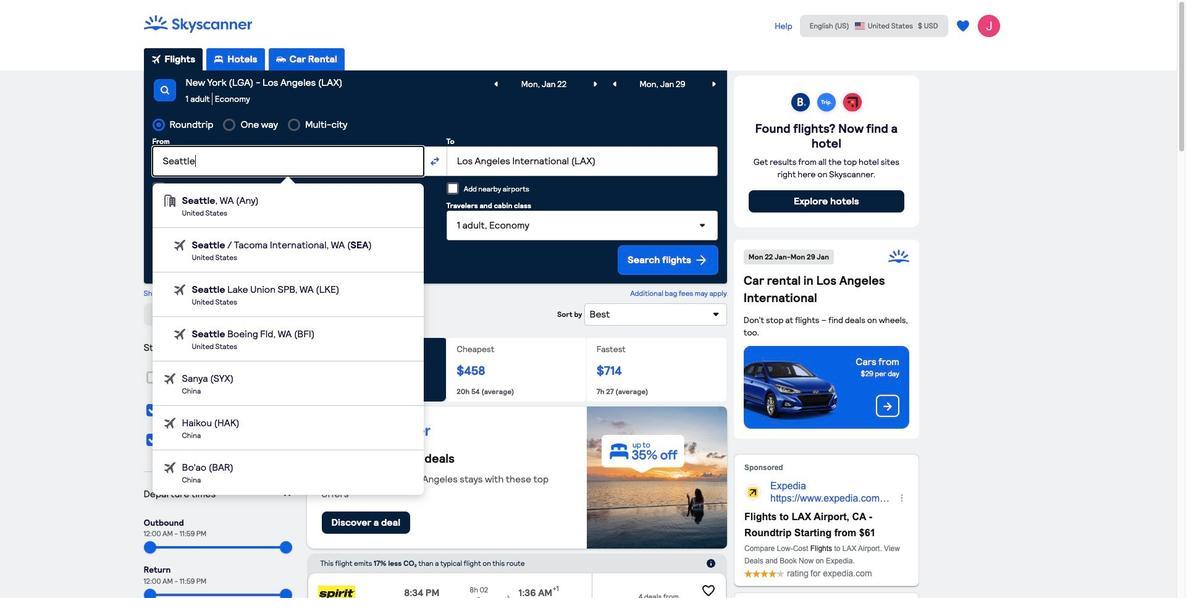 Task type: describe. For each thing, give the bounding box(es) containing it.
toggle more information image
[[706, 559, 716, 568]]

rtl support__ywe2m image
[[175, 309, 185, 319]]

1 horizontal spatial rtl support__mdkxy image
[[610, 79, 619, 89]]

Monday, January 22, 2024 text field
[[504, 73, 584, 95]]

Direct checkbox
[[146, 371, 158, 384]]

Roundtrip radio
[[152, 119, 165, 131]]

1 vertical spatial rtl support__yzkyy image
[[172, 327, 187, 342]]

0 horizontal spatial rtl support__mdkxy image
[[160, 85, 170, 95]]

trip.com image
[[814, 90, 840, 116]]

2 flipped__yjyym image from the top
[[282, 489, 292, 499]]

One way radio
[[223, 119, 236, 131]]

desktop__njgyo image
[[214, 54, 224, 64]]

Add nearby airports checkbox
[[447, 182, 459, 195]]

spirit airlines image
[[318, 586, 355, 598]]

hotels.com image
[[840, 90, 866, 116]]



Task type: vqa. For each thing, say whether or not it's contained in the screenshot.
rtl support__ZWUwN Image
yes



Task type: locate. For each thing, give the bounding box(es) containing it.
rtl support__yzkyy image right 1 stop option
[[162, 416, 177, 431]]

switch origin and destination image
[[430, 157, 440, 166]]

0 horizontal spatial country, city or airport text field
[[152, 146, 424, 176]]

slider
[[144, 542, 156, 554], [280, 542, 292, 554], [144, 589, 156, 598], [280, 589, 292, 598]]

rtl support__mdkxy image
[[610, 79, 619, 89], [709, 79, 719, 89], [160, 85, 170, 95]]

1 flipped__yjyym image from the top
[[282, 343, 292, 353]]

account image
[[978, 15, 1000, 37]]

active__n2u0z image
[[151, 54, 161, 64]]

Direct flights only checkbox
[[152, 246, 165, 259]]

0 horizontal spatial rtl support__mdkxy image
[[491, 79, 501, 89]]

rtl support__yzkyy image down rtl support__ywe2m "image"
[[172, 327, 187, 342]]

1 stop checkbox
[[146, 404, 158, 416]]

Add nearby airports checkbox
[[152, 182, 165, 195]]

2 rtl support__mdkxy image from the left
[[591, 79, 600, 89]]

1 vertical spatial flipped__yjyym image
[[282, 489, 292, 499]]

rtl support__mdkxy image
[[491, 79, 501, 89], [591, 79, 600, 89]]

us image
[[854, 22, 865, 30]]

1 horizontal spatial rtl support__mdkxy image
[[591, 79, 600, 89]]

Multi-city radio
[[288, 119, 300, 131]]

rtl support__mdkxy image down active__n2u0z image
[[160, 85, 170, 95]]

flipped__yjyym image
[[282, 343, 292, 353], [282, 489, 292, 499]]

rtl support__mdkxy image left monday, january 22, 2024 text box
[[491, 79, 501, 89]]

rtl support__yzkyy image
[[162, 193, 177, 208], [694, 253, 708, 267], [172, 282, 187, 297], [162, 371, 177, 386], [162, 460, 177, 475]]

1 rtl support__mdkxy image from the left
[[491, 79, 501, 89]]

2 horizontal spatial rtl support__mdkxy image
[[709, 79, 719, 89]]

desktop__njgyo image
[[276, 54, 286, 64]]

rtl support__yzkyy image right direct flights only checkbox at the top left of the page
[[172, 238, 187, 253]]

rtl support__yzkyy image
[[172, 238, 187, 253], [172, 327, 187, 342], [162, 416, 177, 431]]

rtl support__mdkxy image right 'monday, january 29, 2024' text field
[[709, 79, 719, 89]]

booking.com image
[[788, 90, 814, 116]]

rtl support__mdkxy image right monday, january 22, 2024 text box
[[591, 79, 600, 89]]

list box
[[152, 183, 425, 495], [152, 183, 425, 495]]

2 country, city or airport text field from the left
[[447, 146, 718, 176]]

trip.com element
[[814, 90, 840, 116]]

None field
[[144, 70, 727, 110], [152, 146, 425, 495], [447, 146, 718, 176], [144, 70, 727, 110], [152, 146, 425, 495], [447, 146, 718, 176]]

hotels.com element
[[840, 90, 866, 116]]

rtl support__mdkxy image left 'monday, january 29, 2024' text field
[[610, 79, 619, 89]]

2 vertical spatial rtl support__yzkyy image
[[162, 416, 177, 431]]

rtl support__zwuwn image
[[882, 401, 893, 412]]

0 vertical spatial flipped__yjyym image
[[282, 343, 292, 353]]

country, city or airport text field for add nearby airports checkbox
[[152, 146, 424, 176]]

0 vertical spatial rtl support__yzkyy image
[[172, 238, 187, 253]]

1 horizontal spatial country, city or airport text field
[[447, 146, 718, 176]]

car rental in los angeles international image
[[744, 353, 841, 426]]

Country, city or airport text field
[[152, 146, 424, 176], [447, 146, 718, 176]]

2+ stops checkbox
[[146, 434, 158, 446]]

1 country, city or airport text field from the left
[[152, 146, 424, 176]]

booking.com element
[[788, 90, 814, 116]]

save flight from new york laguardia to los angeles international image
[[701, 583, 716, 598]]

Monday, January 29, 2024 text field
[[622, 73, 703, 95]]

country, city or airport text field for add nearby airports option
[[447, 146, 718, 176]]



